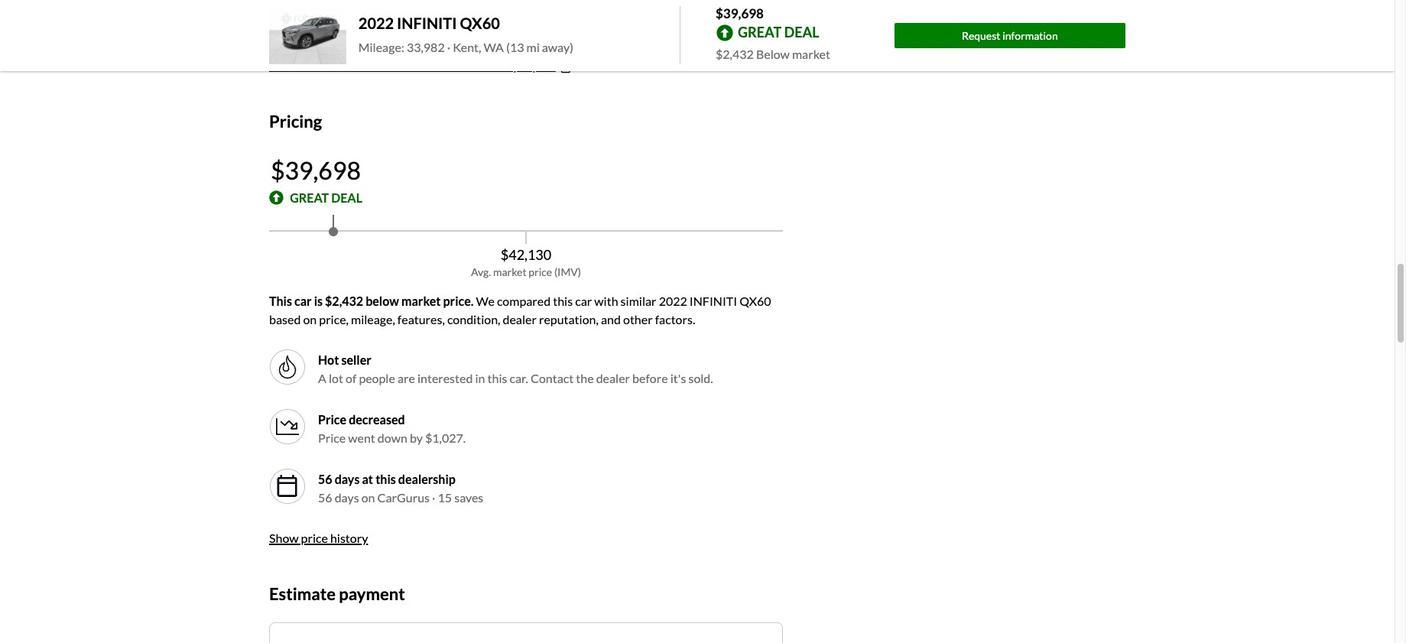 Task type: vqa. For each thing, say whether or not it's contained in the screenshot.
Show
yes



Task type: locate. For each thing, give the bounding box(es) containing it.
a
[[318, 371, 327, 385]]

dealer inside hot seller a lot of people are interested in this car. contact the dealer before it's sold.
[[596, 371, 630, 385]]

infiniti up 33,982
[[397, 14, 457, 32]]

· left 15
[[432, 490, 436, 505]]

dealer
[[503, 312, 537, 326], [596, 371, 630, 385]]

market
[[793, 46, 831, 61], [493, 265, 527, 278], [402, 294, 441, 308]]

0 horizontal spatial history
[[330, 531, 368, 545]]

0 vertical spatial infiniti
[[397, 14, 457, 32]]

2 horizontal spatial market
[[793, 46, 831, 61]]

· left kent,
[[447, 40, 451, 55]]

the right contact
[[576, 371, 594, 385]]

infiniti up the factors.
[[690, 294, 738, 308]]

$2,432
[[716, 46, 754, 61], [325, 294, 363, 308]]

0 vertical spatial price
[[529, 265, 552, 278]]

2022 up the factors.
[[659, 294, 688, 308]]

0 horizontal spatial this
[[376, 472, 396, 486]]

1 vertical spatial dealer
[[596, 371, 630, 385]]

qx60 inside the we compared this car with similar 2022 infiniti qx60 based on price, mileage, features, condition, dealer reputation, and other factors.
[[740, 294, 772, 308]]

1 horizontal spatial history
[[481, 58, 519, 73]]

2 vertical spatial market
[[402, 294, 441, 308]]

1
[[293, 9, 300, 24]]

below
[[366, 294, 399, 308]]

market up features,
[[402, 294, 441, 308]]

2022
[[359, 14, 394, 32], [659, 294, 688, 308]]

dealer inside the we compared this car with similar 2022 infiniti qx60 based on price, mileage, features, condition, dealer reputation, and other factors.
[[503, 312, 537, 326]]

1 horizontal spatial dealer
[[596, 371, 630, 385]]

history down wa
[[481, 58, 519, 73]]

1 horizontal spatial the
[[576, 371, 594, 385]]

similar
[[621, 294, 657, 308]]

previous up 'autocheck'
[[378, 28, 425, 42]]

0 vertical spatial dealer
[[503, 312, 537, 326]]

2022 up mileage: at the left
[[359, 14, 394, 32]]

went
[[348, 430, 375, 445]]

2 days from the top
[[335, 490, 359, 505]]

2 vertical spatial on
[[362, 490, 375, 505]]

at
[[362, 472, 373, 486]]

market down $42,130
[[493, 265, 527, 278]]

on right the '20%'
[[323, 58, 336, 73]]

on inside the we compared this car with similar 2022 infiniti qx60 based on price, mileage, features, condition, dealer reputation, and other factors.
[[303, 312, 317, 326]]

the inside hot seller a lot of people are interested in this car. contact the dealer before it's sold.
[[576, 371, 594, 385]]

this right at
[[376, 472, 396, 486]]

history
[[481, 58, 519, 73], [330, 531, 368, 545]]

price left the went
[[318, 430, 346, 445]]

0 horizontal spatial previous
[[303, 9, 350, 24]]

owner
[[352, 9, 387, 24]]

0 vertical spatial this
[[553, 294, 573, 308]]

0 horizontal spatial 2022
[[359, 14, 394, 32]]

this inside hot seller a lot of people are interested in this car. contact the dealer before it's sold.
[[488, 371, 508, 385]]

1 horizontal spatial qx60
[[740, 294, 772, 308]]

1 vertical spatial previous
[[378, 28, 425, 42]]

market down 'deal'
[[793, 46, 831, 61]]

$2,432 up price,
[[325, 294, 363, 308]]

1 horizontal spatial car
[[575, 294, 592, 308]]

1 vertical spatial price
[[318, 430, 346, 445]]

dealership
[[398, 472, 456, 486]]

0 horizontal spatial the
[[339, 58, 357, 73]]

0 horizontal spatial car
[[295, 294, 312, 308]]

price,
[[319, 312, 349, 326]]

market for $42,130
[[493, 265, 527, 278]]

days left at
[[335, 472, 360, 486]]

car.
[[510, 371, 529, 385]]

price right show
[[301, 531, 328, 545]]

1 vertical spatial 56
[[318, 490, 332, 505]]

the left full on the top of the page
[[339, 58, 357, 73]]

1 vertical spatial price
[[301, 531, 328, 545]]

save
[[269, 58, 294, 73]]

on down is
[[303, 312, 317, 326]]

1 horizontal spatial price
[[529, 265, 552, 278]]

2 car from the left
[[575, 294, 592, 308]]

0 horizontal spatial on
[[303, 312, 317, 326]]

2022 inside the we compared this car with similar 2022 infiniti qx60 based on price, mileage, features, condition, dealer reputation, and other factors.
[[659, 294, 688, 308]]

1 horizontal spatial $39,698
[[716, 5, 764, 21]]

price decreased price went down by $1,027.
[[318, 412, 466, 445]]

saves
[[455, 490, 484, 505]]

decreased
[[349, 412, 405, 427]]

1 horizontal spatial on
[[323, 58, 336, 73]]

1 vertical spatial $39,698
[[271, 155, 361, 185]]

this car is $2,432 below market price.
[[269, 294, 474, 308]]

history up estimate payment
[[330, 531, 368, 545]]

this inside '56 days at this dealership 56 days on cargurus · 15 saves'
[[376, 472, 396, 486]]

on down at
[[362, 490, 375, 505]]

car left is
[[295, 294, 312, 308]]

1 56 from the top
[[318, 472, 332, 486]]

vdpcheck image
[[269, 10, 284, 24]]

1 horizontal spatial this
[[488, 371, 508, 385]]

of
[[346, 371, 357, 385]]

hot seller image
[[275, 355, 300, 379]]

deal
[[785, 23, 820, 40]]

2 vertical spatial this
[[376, 472, 396, 486]]

1 horizontal spatial market
[[493, 265, 527, 278]]

0 horizontal spatial qx60
[[460, 14, 500, 32]]

1 vertical spatial the
[[576, 371, 594, 385]]

1 vertical spatial ·
[[432, 490, 436, 505]]

infiniti
[[397, 14, 457, 32], [690, 294, 738, 308]]

1 vertical spatial infiniti
[[690, 294, 738, 308]]

1 vertical spatial on
[[303, 312, 317, 326]]

0 horizontal spatial market
[[402, 294, 441, 308]]

show price history link
[[269, 531, 368, 545]]

qx60
[[460, 14, 500, 32], [740, 294, 772, 308]]

market inside $42,130 avg. market price (imv)
[[493, 265, 527, 278]]

this
[[553, 294, 573, 308], [488, 371, 508, 385], [376, 472, 396, 486]]

on inside 'link'
[[323, 58, 336, 73]]

0 vertical spatial $39,698
[[716, 5, 764, 21]]

1 horizontal spatial $2,432
[[716, 46, 754, 61]]

price.
[[443, 294, 474, 308]]

payment
[[339, 583, 405, 604]]

price
[[318, 412, 347, 427], [318, 430, 346, 445]]

one
[[356, 28, 376, 42]]

are
[[398, 371, 415, 385]]

$39,698
[[716, 5, 764, 21], [271, 155, 361, 185]]

0 horizontal spatial $39,698
[[271, 155, 361, 185]]

0 vertical spatial on
[[323, 58, 336, 73]]

price decreased image
[[269, 408, 306, 445], [275, 414, 300, 439]]

0 vertical spatial 2022
[[359, 14, 394, 32]]

·
[[447, 40, 451, 55], [432, 490, 436, 505]]

mileage,
[[351, 312, 395, 326]]

market for $2,432
[[793, 46, 831, 61]]

dealer down compared
[[503, 312, 537, 326]]

0 vertical spatial history
[[481, 58, 519, 73]]

$39,698 for $2,432
[[716, 5, 764, 21]]

car
[[295, 294, 312, 308], [575, 294, 592, 308]]

save 20% on the full autocheck vehicle history report image
[[559, 60, 574, 75]]

2022 inside 2022 infiniti qx60 mileage: 33,982 · kent, wa (13 mi away)
[[359, 14, 394, 32]]

1 horizontal spatial 2022
[[659, 294, 688, 308]]

0 horizontal spatial infiniti
[[397, 14, 457, 32]]

price down lot
[[318, 412, 347, 427]]

request information button
[[895, 23, 1126, 48]]

1 vertical spatial qx60
[[740, 294, 772, 308]]

2 horizontal spatial this
[[553, 294, 573, 308]]

pricing
[[269, 111, 322, 132]]

56 right 56 days at this dealership image
[[318, 490, 332, 505]]

1 horizontal spatial ·
[[447, 40, 451, 55]]

autocheck
[[379, 58, 439, 73]]

this up reputation,
[[553, 294, 573, 308]]

0 horizontal spatial ·
[[432, 490, 436, 505]]

hot seller a lot of people are interested in this car. contact the dealer before it's sold.
[[318, 352, 714, 385]]

this right in
[[488, 371, 508, 385]]

1 vertical spatial days
[[335, 490, 359, 505]]

0 horizontal spatial $2,432
[[325, 294, 363, 308]]

price inside $42,130 avg. market price (imv)
[[529, 265, 552, 278]]

0 horizontal spatial dealer
[[503, 312, 537, 326]]

1 previous owner
[[293, 9, 387, 24]]

history inside 'link'
[[481, 58, 519, 73]]

0 vertical spatial days
[[335, 472, 360, 486]]

avg.
[[471, 265, 491, 278]]

1 vertical spatial market
[[493, 265, 527, 278]]

car left 'with'
[[575, 294, 592, 308]]

15
[[438, 490, 452, 505]]

on inside '56 days at this dealership 56 days on cargurus · 15 saves'
[[362, 490, 375, 505]]

price down $42,130
[[529, 265, 552, 278]]

infiniti inside the we compared this car with similar 2022 infiniti qx60 based on price, mileage, features, condition, dealer reputation, and other factors.
[[690, 294, 738, 308]]

days
[[335, 472, 360, 486], [335, 490, 359, 505]]

vehicle
[[294, 28, 333, 42]]

on
[[323, 58, 336, 73], [303, 312, 317, 326], [362, 490, 375, 505]]

previous up the 'vehicle'
[[303, 9, 350, 24]]

$39,698 for great deal
[[271, 155, 361, 185]]

price
[[529, 265, 552, 278], [301, 531, 328, 545]]

features,
[[398, 312, 445, 326]]

great
[[738, 23, 782, 40]]

the
[[339, 58, 357, 73], [576, 371, 594, 385]]

1 horizontal spatial infiniti
[[690, 294, 738, 308]]

0 vertical spatial the
[[339, 58, 357, 73]]

1 horizontal spatial previous
[[378, 28, 425, 42]]

0 vertical spatial 56
[[318, 472, 332, 486]]

cargurus
[[378, 490, 430, 505]]

56 right 56 days at this dealership icon
[[318, 472, 332, 486]]

hot
[[318, 352, 339, 367]]

show price history
[[269, 531, 368, 545]]

2 56 from the top
[[318, 490, 332, 505]]

wa
[[484, 40, 504, 55]]

1 car from the left
[[295, 294, 312, 308]]

0 vertical spatial ·
[[447, 40, 451, 55]]

2 horizontal spatial on
[[362, 490, 375, 505]]

1 vertical spatial 2022
[[659, 294, 688, 308]]

away)
[[542, 40, 574, 55]]

days up "show price history"
[[335, 490, 359, 505]]

0 vertical spatial price
[[318, 412, 347, 427]]

estimate
[[269, 583, 336, 604]]

dealer left before on the bottom left of page
[[596, 371, 630, 385]]

0 vertical spatial market
[[793, 46, 831, 61]]

estimate payment
[[269, 583, 405, 604]]

and
[[601, 312, 621, 326]]

0 vertical spatial qx60
[[460, 14, 500, 32]]

1 vertical spatial this
[[488, 371, 508, 385]]

$2,432 down great
[[716, 46, 754, 61]]



Task type: describe. For each thing, give the bounding box(es) containing it.
people
[[359, 371, 395, 385]]

compared
[[497, 294, 551, 308]]

in
[[475, 371, 485, 385]]

deal
[[331, 190, 363, 205]]

full
[[359, 58, 376, 73]]

(imv)
[[555, 265, 581, 278]]

1 vertical spatial history
[[330, 531, 368, 545]]

56 days at this dealership image
[[269, 468, 306, 505]]

save 20% on the full autocheck vehicle history report
[[269, 58, 556, 73]]

other
[[623, 312, 653, 326]]

request information
[[962, 29, 1059, 42]]

0 vertical spatial previous
[[303, 9, 350, 24]]

vehicle
[[441, 58, 479, 73]]

0 horizontal spatial price
[[301, 531, 328, 545]]

below
[[757, 46, 790, 61]]

great
[[290, 190, 329, 205]]

56 days at this dealership image
[[275, 474, 300, 499]]

20%
[[297, 58, 320, 73]]

report
[[521, 58, 556, 73]]

56 days at this dealership 56 days on cargurus · 15 saves
[[318, 472, 484, 505]]

show
[[269, 531, 299, 545]]

seller
[[342, 352, 372, 367]]

the inside 'link'
[[339, 58, 357, 73]]

0 vertical spatial $2,432
[[716, 46, 754, 61]]

great deal
[[738, 23, 820, 40]]

mi
[[527, 40, 540, 55]]

$42,130
[[501, 246, 552, 263]]

1 price from the top
[[318, 412, 347, 427]]

qx60 inside 2022 infiniti qx60 mileage: 33,982 · kent, wa (13 mi away)
[[460, 14, 500, 32]]

(13
[[506, 40, 524, 55]]

is
[[314, 294, 323, 308]]

great deal image
[[269, 191, 284, 205]]

this
[[269, 294, 292, 308]]

it's
[[671, 371, 686, 385]]

2022 infiniti qx60 mileage: 33,982 · kent, wa (13 mi away)
[[359, 14, 574, 55]]

contact
[[531, 371, 574, 385]]

save 20% on the full autocheck vehicle history report link
[[269, 58, 574, 75]]

request
[[962, 29, 1001, 42]]

car inside the we compared this car with similar 2022 infiniti qx60 based on price, mileage, features, condition, dealer reputation, and other factors.
[[575, 294, 592, 308]]

information
[[1003, 29, 1059, 42]]

we
[[476, 294, 495, 308]]

mileage:
[[359, 40, 405, 55]]

reputation,
[[539, 312, 599, 326]]

factors.
[[655, 312, 696, 326]]

this inside the we compared this car with similar 2022 infiniti qx60 based on price, mileage, features, condition, dealer reputation, and other factors.
[[553, 294, 573, 308]]

with
[[595, 294, 619, 308]]

condition,
[[447, 312, 501, 326]]

owner.
[[427, 28, 463, 42]]

based
[[269, 312, 301, 326]]

1 vertical spatial $2,432
[[325, 294, 363, 308]]

2022 infiniti qx60 image
[[269, 7, 346, 64]]

· inside 2022 infiniti qx60 mileage: 33,982 · kent, wa (13 mi away)
[[447, 40, 451, 55]]

sold.
[[689, 371, 714, 385]]

· inside '56 days at this dealership 56 days on cargurus · 15 saves'
[[432, 490, 436, 505]]

we compared this car with similar 2022 infiniti qx60 based on price, mileage, features, condition, dealer reputation, and other factors.
[[269, 294, 772, 326]]

before
[[633, 371, 668, 385]]

has
[[335, 28, 354, 42]]

2 price from the top
[[318, 430, 346, 445]]

great deal
[[290, 190, 363, 205]]

by
[[410, 430, 423, 445]]

infiniti inside 2022 infiniti qx60 mileage: 33,982 · kent, wa (13 mi away)
[[397, 14, 457, 32]]

hot seller image
[[269, 349, 306, 385]]

$2,432 below market
[[716, 46, 831, 61]]

33,982
[[407, 40, 445, 55]]

interested
[[418, 371, 473, 385]]

$42,130 avg. market price (imv)
[[471, 246, 581, 278]]

vehicle has one previous owner.
[[294, 28, 463, 42]]

$1,027.
[[425, 430, 466, 445]]

kent,
[[453, 40, 482, 55]]

1 days from the top
[[335, 472, 360, 486]]

down
[[378, 430, 408, 445]]

lot
[[329, 371, 343, 385]]



